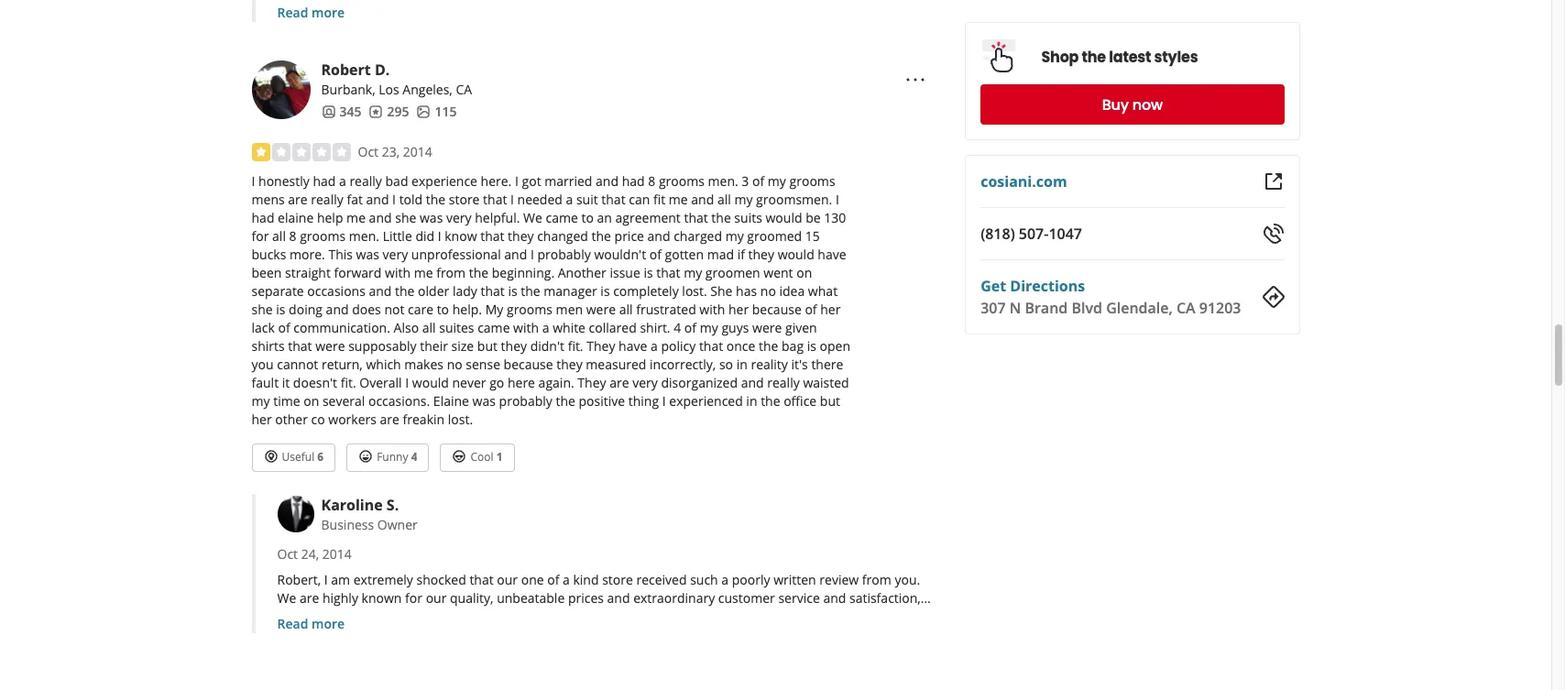 Task type: vqa. For each thing, say whether or not it's contained in the screenshot.
1st 24 chevron down v2 icon from right
no



Task type: locate. For each thing, give the bounding box(es) containing it.
in up for,
[[612, 662, 623, 680]]

issue
[[610, 264, 641, 281]]

1 horizontal spatial because
[[752, 301, 802, 318]]

business down star.
[[744, 644, 796, 662]]

16 cool v2 image
[[452, 450, 467, 464]]

295
[[387, 103, 409, 120]]

from inside the "i honestly had a really bad experience here.  i got married and had 8 grooms men. 3 of my grooms mens are really fat and i told the store that i needed a suit that can fit me and all my groomsmen. i had elaine help me and she was very helpful.  we came to an agreement that the suits would be 130 for all 8 grooms men. little did i know that they changed the price and charged my groomed 15 bucks more. this was very unprofessional and i probably wouldn't of gotten mad if they would have been straight forward with me from the beginning.  another issue is that my groomen went on separate occasions and the older lady that is the manager is completely lost.  she has no idea what she is doing and does not care to help. my grooms men were all frustrated with her because of her lack of communication. also all suites came with a white collared shirt.  4 of my guys were given shirts that were supposably their size but they didn't fit. they have a policy that once the bag is open you cannot return, which makes no sense because they measured incorrectly, so in reality it's there fault it doesn't fit. overall i would never go here again. they are very disorganized and really waisted my time on several occasions. elaine was probably the positive thing i experienced in the office but her other co workers are freakin lost."
[[436, 264, 466, 281]]

0 vertical spatial what
[[808, 282, 838, 300]]

0 vertical spatial business
[[519, 607, 572, 625]]

8 down elaine
[[289, 227, 297, 245]]

is down highly
[[331, 607, 340, 625]]

groomed
[[747, 227, 802, 245]]

2 read from the top
[[277, 615, 308, 632]]

kept
[[401, 607, 427, 625]]

again.
[[539, 374, 574, 391]]

1
[[497, 449, 503, 465]]

they right if
[[749, 246, 775, 263]]

buy
[[1102, 94, 1129, 115]]

0 vertical spatial 2014
[[403, 143, 432, 160]]

directions
[[1010, 276, 1086, 296]]

we up gives
[[683, 607, 702, 625]]

suits inside oct 24, 2014 robert, i am extremely shocked that our one of a kind store received such a poorly written review from you. we are highly known for our quality, unbeatable prices and extraordinary customer service and satisfaction, and that is what has kept successfully in business for over 28 years. we cater to hundreds of weddings per year, and this is the first time ever that a customer is dissatisfied and gives us one star. i'll have you know robert,  that your wedding was the most difficult wedding party that i, and the business has encountered in all of our years in business. from the start i welcomed you in to our store as a first time customer, we chose the perfect colors for suits and accessories you were looking for, and on top of all the free accessori
[[383, 681, 411, 690]]

2 vertical spatial with
[[513, 319, 539, 336]]

0 horizontal spatial time
[[273, 392, 300, 410]]

satisfaction,
[[850, 589, 921, 607]]

men. up this
[[349, 227, 380, 245]]

grooms
[[659, 172, 705, 190], [790, 172, 836, 190], [300, 227, 346, 245], [507, 301, 553, 318]]

2 horizontal spatial had
[[622, 172, 645, 190]]

8
[[648, 172, 656, 190], [289, 227, 297, 245]]

1 vertical spatial 8
[[289, 227, 297, 245]]

of
[[753, 172, 765, 190], [650, 246, 662, 263], [805, 301, 817, 318], [278, 319, 290, 336], [685, 319, 697, 336], [547, 571, 560, 588], [815, 607, 828, 625], [277, 662, 289, 680], [710, 681, 722, 690]]

you up the looking
[[586, 662, 608, 680]]

0 horizontal spatial because
[[504, 356, 553, 373]]

2 horizontal spatial with
[[700, 301, 725, 318]]

experience
[[412, 172, 478, 190]]

and right i,
[[695, 644, 717, 662]]

grooms right my
[[507, 301, 553, 318]]

with
[[385, 264, 411, 281], [700, 301, 725, 318], [513, 319, 539, 336]]

0 horizontal spatial no
[[447, 356, 463, 373]]

she up lack
[[252, 301, 273, 318]]

from up satisfaction,
[[862, 571, 892, 588]]

oct left 24,
[[277, 545, 298, 563]]

has up customer,
[[799, 644, 821, 662]]

another
[[558, 264, 607, 281]]

is
[[644, 264, 653, 281], [508, 282, 518, 300], [601, 282, 610, 300], [276, 301, 286, 318], [807, 337, 817, 355], [331, 607, 340, 625], [361, 626, 371, 643], [581, 626, 591, 643]]

wedding up business.
[[382, 644, 433, 662]]

0 vertical spatial one
[[521, 571, 544, 588]]

1 wedding from the left
[[382, 644, 433, 662]]

0 horizontal spatial wedding
[[382, 644, 433, 662]]

thing
[[629, 392, 659, 410]]

2 horizontal spatial her
[[821, 301, 841, 318]]

they
[[587, 337, 616, 355], [578, 374, 606, 391]]

time up free
[[754, 662, 781, 680]]

suit
[[577, 191, 598, 208]]

one up "unbeatable"
[[521, 571, 544, 588]]

useful
[[282, 449, 315, 465]]

that up charged on the top left
[[684, 209, 708, 226]]

elaine
[[433, 392, 469, 410]]

0 horizontal spatial customer
[[521, 626, 578, 643]]

1 horizontal spatial customer
[[719, 589, 775, 607]]

in down per
[[904, 644, 915, 662]]

0 horizontal spatial me
[[347, 209, 366, 226]]

24 external link v2 image
[[1263, 171, 1285, 193]]

from
[[426, 662, 458, 680]]

one right us
[[741, 626, 764, 643]]

0 vertical spatial read more
[[277, 4, 345, 21]]

s.
[[387, 495, 399, 515]]

get directions 307 n brand blvd glendale, ca 91203
[[981, 276, 1242, 318]]

0 vertical spatial came
[[546, 209, 578, 226]]

on inside oct 24, 2014 robert, i am extremely shocked that our one of a kind store received such a poorly written review from you. we are highly known for our quality, unbeatable prices and extraordinary customer service and satisfaction, and that is what has kept successfully in business for over 28 years. we cater to hundreds of weddings per year, and this is the first time ever that a customer is dissatisfied and gives us one star. i'll have you know robert,  that your wedding was the most difficult wedding party that i, and the business has encountered in all of our years in business. from the start i welcomed you in to our store as a first time customer, we chose the perfect colors for suits and accessories you were looking for, and on top of all the free accessori
[[668, 681, 684, 690]]

little
[[383, 227, 412, 245]]

lost.
[[682, 282, 707, 300], [448, 411, 473, 428]]

0 vertical spatial because
[[752, 301, 802, 318]]

0 vertical spatial more
[[312, 4, 345, 21]]

store right kind
[[602, 571, 633, 588]]

24 phone v2 image
[[1263, 223, 1285, 245]]

groomen
[[706, 264, 761, 281]]

0 vertical spatial customer
[[719, 589, 775, 607]]

experienced
[[669, 392, 743, 410]]

the up not
[[395, 282, 415, 300]]

1 horizontal spatial on
[[668, 681, 684, 690]]

very up thing
[[633, 374, 658, 391]]

her
[[729, 301, 749, 318], [821, 301, 841, 318], [252, 411, 272, 428]]

accessories
[[441, 681, 509, 690]]

all right encountered
[[918, 644, 932, 662]]

of down as
[[710, 681, 722, 690]]

so
[[719, 356, 733, 373]]

0 vertical spatial oct
[[358, 143, 379, 160]]

straight
[[285, 264, 331, 281]]

1 vertical spatial time
[[424, 626, 451, 643]]

1 more from the top
[[312, 4, 345, 21]]

1 read from the top
[[277, 4, 308, 21]]

1 horizontal spatial but
[[820, 392, 841, 410]]

store down i,
[[666, 662, 697, 680]]

all up their
[[422, 319, 436, 336]]

to up for,
[[626, 662, 639, 680]]

weddings
[[831, 607, 888, 625]]

no
[[761, 282, 776, 300], [447, 356, 463, 373]]

friends element
[[321, 103, 362, 121]]

0 vertical spatial really
[[350, 172, 382, 190]]

0 vertical spatial but
[[477, 337, 498, 355]]

the down the experience at the top
[[426, 191, 446, 208]]

doing
[[289, 301, 323, 318]]

1 horizontal spatial business
[[744, 644, 796, 662]]

1 vertical spatial probably
[[499, 392, 553, 410]]

in down "unbeatable"
[[505, 607, 516, 625]]

most
[[486, 644, 517, 662]]

and left this
[[310, 626, 333, 643]]

needed
[[518, 191, 563, 208]]

1 read more button from the top
[[277, 4, 345, 22]]

0 horizontal spatial know
[[445, 227, 477, 245]]

1 horizontal spatial me
[[414, 264, 433, 281]]

16 review v2 image
[[369, 104, 384, 119]]

2 horizontal spatial has
[[799, 644, 821, 662]]

1 vertical spatial she
[[252, 301, 273, 318]]

was down go
[[473, 392, 496, 410]]

0 vertical spatial she
[[395, 209, 416, 226]]

married
[[545, 172, 593, 190]]

0 horizontal spatial ca
[[456, 81, 472, 98]]

2 vertical spatial we
[[683, 607, 702, 625]]

they
[[508, 227, 534, 245], [749, 246, 775, 263], [501, 337, 527, 355], [557, 356, 583, 373]]

0 vertical spatial ca
[[456, 81, 472, 98]]

a right as
[[717, 662, 724, 680]]

per
[[891, 607, 912, 625]]

extraordinary
[[634, 589, 715, 607]]

store inside the "i honestly had a really bad experience here.  i got married and had 8 grooms men. 3 of my grooms mens are really fat and i told the store that i needed a suit that can fit me and all my groomsmen. i had elaine help me and she was very helpful.  we came to an agreement that the suits would be 130 for all 8 grooms men. little did i know that they changed the price and charged my groomed 15 bucks more. this was very unprofessional and i probably wouldn't of gotten mad if they would have been straight forward with me from the beginning.  another issue is that my groomen went on separate occasions and the older lady that is the manager is completely lost.  she has no idea what she is doing and does not care to help. my grooms men were all frustrated with her because of her lack of communication. also all suites came with a white collared shirt.  4 of my guys were given shirts that were supposably their size but they didn't fit. they have a policy that once the bag is open you cannot return, which makes no sense because they measured incorrectly, so in reality it's there fault it doesn't fit. overall i would never go here again. they are very disorganized and really waisted my time on several occasions. elaine was probably the positive thing i experienced in the office but her other co workers are freakin lost."
[[449, 191, 480, 208]]

0 horizontal spatial lost.
[[448, 411, 473, 428]]

workers
[[328, 411, 377, 428]]

1 vertical spatial men.
[[349, 227, 380, 245]]

1 vertical spatial very
[[383, 246, 408, 263]]

and up over at left bottom
[[607, 589, 630, 607]]

4
[[674, 319, 681, 336], [411, 449, 418, 465]]

she down told
[[395, 209, 416, 226]]

me right fit
[[669, 191, 688, 208]]

business
[[321, 516, 374, 533]]

2 vertical spatial store
[[666, 662, 697, 680]]

over
[[596, 607, 622, 625]]

reviews element
[[369, 103, 409, 121]]

(818)
[[981, 224, 1015, 244]]

i right start
[[515, 662, 518, 680]]

my up groomsmen.
[[768, 172, 786, 190]]

the up your
[[374, 626, 393, 643]]

from
[[436, 264, 466, 281], [862, 571, 892, 588]]

1 vertical spatial what
[[344, 607, 373, 625]]

year,
[[277, 626, 306, 643]]

wouldn't
[[594, 246, 646, 263]]

0 horizontal spatial on
[[304, 392, 319, 410]]

a up help
[[339, 172, 346, 190]]

1 vertical spatial know
[[871, 626, 903, 643]]

fit. up 'several'
[[341, 374, 356, 391]]

business down "unbeatable"
[[519, 607, 572, 625]]

what up this
[[344, 607, 373, 625]]

oct for oct 23, 2014
[[358, 143, 379, 160]]

1 vertical spatial read more button
[[277, 615, 345, 633]]

care
[[408, 301, 434, 318]]

that up years
[[324, 644, 348, 662]]

the up accessories on the left bottom of the page
[[461, 662, 481, 680]]

my down 3
[[735, 191, 753, 208]]

star.
[[767, 626, 794, 643]]

0 horizontal spatial business
[[519, 607, 572, 625]]

disorganized
[[661, 374, 738, 391]]

a
[[339, 172, 346, 190], [566, 191, 573, 208], [542, 319, 550, 336], [651, 337, 658, 355], [563, 571, 570, 588], [722, 571, 729, 588], [511, 626, 518, 643], [717, 662, 724, 680]]

i up 130
[[836, 191, 840, 208]]

mens
[[252, 191, 285, 208]]

fault
[[252, 374, 279, 391]]

23,
[[382, 143, 400, 160]]

on left top
[[668, 681, 684, 690]]

0 vertical spatial has
[[736, 282, 757, 300]]

the up reality
[[759, 337, 779, 355]]

oct left "23,"
[[358, 143, 379, 160]]

and up i,
[[664, 626, 687, 643]]

0 horizontal spatial store
[[449, 191, 480, 208]]

wedding up the looking
[[568, 644, 619, 662]]

you inside the "i honestly had a really bad experience here.  i got married and had 8 grooms men. 3 of my grooms mens are really fat and i told the store that i needed a suit that can fit me and all my groomsmen. i had elaine help me and she was very helpful.  we came to an agreement that the suits would be 130 for all 8 grooms men. little did i know that they changed the price and charged my groomed 15 bucks more. this was very unprofessional and i probably wouldn't of gotten mad if they would have been straight forward with me from the beginning.  another issue is that my groomen went on separate occasions and the older lady that is the manager is completely lost.  she has no idea what she is doing and does not care to help. my grooms men were all frustrated with her because of her lack of communication. also all suites came with a white collared shirt.  4 of my guys were given shirts that were supposably their size but they didn't fit. they have a policy that once the bag is open you cannot return, which makes no sense because they measured incorrectly, so in reality it's there fault it doesn't fit. overall i would never go here again. they are very disorganized and really waisted my time on several occasions. elaine was probably the positive thing i experienced in the office but her other co workers are freakin lost."
[[252, 356, 274, 373]]

1 vertical spatial fit.
[[341, 374, 356, 391]]

0 vertical spatial 8
[[648, 172, 656, 190]]

0 vertical spatial very
[[446, 209, 472, 226]]

suits up groomed
[[735, 209, 763, 226]]

1 vertical spatial 2014
[[322, 545, 352, 563]]

probably
[[538, 246, 591, 263], [499, 392, 553, 410]]

quality,
[[450, 589, 494, 607]]

idea
[[780, 282, 805, 300]]

0 horizontal spatial what
[[344, 607, 373, 625]]

it's
[[792, 356, 808, 373]]

16 friends v2 image
[[321, 104, 336, 119]]

all right top
[[726, 681, 739, 690]]

1 horizontal spatial men.
[[708, 172, 739, 190]]

kind
[[573, 571, 599, 588]]

of up given
[[805, 301, 817, 318]]

has
[[736, 282, 757, 300], [376, 607, 398, 625], [799, 644, 821, 662]]

2 more from the top
[[312, 615, 345, 632]]

0 horizontal spatial with
[[385, 264, 411, 281]]

read up photo of robert d.
[[277, 4, 308, 21]]

i up occasions.
[[405, 374, 409, 391]]

am
[[331, 571, 350, 588]]

1 vertical spatial one
[[741, 626, 764, 643]]

we down needed at the top left
[[523, 209, 543, 226]]

oct inside oct 24, 2014 robert, i am extremely shocked that our one of a kind store received such a poorly written review from you. we are highly known for our quality, unbeatable prices and extraordinary customer service and satisfaction, and that is what has kept successfully in business for over 28 years. we cater to hundreds of weddings per year, and this is the first time ever that a customer is dissatisfied and gives us one star. i'll have you know robert,  that your wedding was the most difficult wedding party that i, and the business has encountered in all of our years in business. from the start i welcomed you in to our store as a first time customer, we chose the perfect colors for suits and accessories you were looking for, and on top of all the free accessori
[[277, 545, 298, 563]]

grooms down help
[[300, 227, 346, 245]]

2 vertical spatial have
[[813, 626, 842, 643]]

2 read more from the top
[[277, 615, 345, 632]]

1 vertical spatial more
[[312, 615, 345, 632]]

service
[[779, 589, 820, 607]]

the down ever
[[463, 644, 483, 662]]

suits inside the "i honestly had a really bad experience here.  i got married and had 8 grooms men. 3 of my grooms mens are really fat and i told the store that i needed a suit that can fit me and all my groomsmen. i had elaine help me and she was very helpful.  we came to an agreement that the suits would be 130 for all 8 grooms men. little did i know that they changed the price and charged my groomed 15 bucks more. this was very unprofessional and i probably wouldn't of gotten mad if they would have been straight forward with me from the beginning.  another issue is that my groomen went on separate occasions and the older lady that is the manager is completely lost.  she has no idea what she is doing and does not care to help. my grooms men were all frustrated with her because of her lack of communication. also all suites came with a white collared shirt.  4 of my guys were given shirts that were supposably their size but they didn't fit. they have a policy that once the bag is open you cannot return, which makes no sense because they measured incorrectly, so in reality it's there fault it doesn't fit. overall i would never go here again. they are very disorganized and really waisted my time on several occasions. elaine was probably the positive thing i experienced in the office but her other co workers are freakin lost."
[[735, 209, 763, 226]]

0 horizontal spatial men.
[[349, 227, 380, 245]]

customer,
[[784, 662, 844, 680]]

years
[[317, 662, 349, 680]]

are left highly
[[300, 589, 319, 607]]

our up "unbeatable"
[[497, 571, 518, 588]]

1 horizontal spatial really
[[350, 172, 382, 190]]

karoline s. business owner
[[321, 495, 418, 533]]

you down welcomed in the left of the page
[[512, 681, 535, 690]]

read more button
[[277, 4, 345, 22], [277, 615, 345, 633]]

photo of karoline s. image
[[277, 496, 314, 532]]

probably down here
[[499, 392, 553, 410]]

1 horizontal spatial what
[[808, 282, 838, 300]]

cater
[[705, 607, 735, 625]]

for inside the "i honestly had a really bad experience here.  i got married and had 8 grooms men. 3 of my grooms mens are really fat and i told the store that i needed a suit that can fit me and all my groomsmen. i had elaine help me and she was very helpful.  we came to an agreement that the suits would be 130 for all 8 grooms men. little did i know that they changed the price and charged my groomed 15 bucks more. this was very unprofessional and i probably wouldn't of gotten mad if they would have been straight forward with me from the beginning.  another issue is that my groomen went on separate occasions and the older lady that is the manager is completely lost.  she has no idea what she is doing and does not care to help. my grooms men were all frustrated with her because of her lack of communication. also all suites came with a white collared shirt.  4 of my guys were given shirts that were supposably their size but they didn't fit. they have a policy that once the bag is open you cannot return, which makes no sense because they measured incorrectly, so in reality it's there fault it doesn't fit. overall i would never go here again. they are very disorganized and really waisted my time on several occasions. elaine was probably the positive thing i experienced in the office but her other co workers are freakin lost."
[[252, 227, 269, 245]]

because up here
[[504, 356, 553, 373]]

once
[[727, 337, 756, 355]]

photo of robert d. image
[[252, 60, 310, 119]]

the up lady
[[469, 264, 489, 281]]

2 vertical spatial time
[[754, 662, 781, 680]]

shocked
[[417, 571, 466, 588]]

time inside the "i honestly had a really bad experience here.  i got married and had 8 grooms men. 3 of my grooms mens are really fat and i told the store that i needed a suit that can fit me and all my groomsmen. i had elaine help me and she was very helpful.  we came to an agreement that the suits would be 130 for all 8 grooms men. little did i know that they changed the price and charged my groomed 15 bucks more. this was very unprofessional and i probably wouldn't of gotten mad if they would have been straight forward with me from the beginning.  another issue is that my groomen went on separate occasions and the older lady that is the manager is completely lost.  she has no idea what she is doing and does not care to help. my grooms men were all frustrated with her because of her lack of communication. also all suites came with a white collared shirt.  4 of my guys were given shirts that were supposably their size but they didn't fit. they have a policy that once the bag is open you cannot return, which makes no sense because they measured incorrectly, so in reality it's there fault it doesn't fit. overall i would never go here again. they are very disorganized and really waisted my time on several occasions. elaine was probably the positive thing i experienced in the office but her other co workers are freakin lost."
[[273, 392, 300, 410]]

with down she
[[700, 301, 725, 318]]

very up the unprofessional
[[446, 209, 472, 226]]

1 vertical spatial read
[[277, 615, 308, 632]]

know
[[445, 227, 477, 245], [871, 626, 903, 643]]

1 horizontal spatial 8
[[648, 172, 656, 190]]

first right as
[[727, 662, 751, 680]]

0 vertical spatial read
[[277, 4, 308, 21]]

know down per
[[871, 626, 903, 643]]

of left gotten
[[650, 246, 662, 263]]

0 vertical spatial would
[[766, 209, 803, 226]]

2014 right "23,"
[[403, 143, 432, 160]]

top
[[687, 681, 707, 690]]

ca up 115
[[456, 81, 472, 98]]

1 read more from the top
[[277, 4, 345, 21]]

a up didn't
[[542, 319, 550, 336]]

2014 inside oct 24, 2014 robert, i am extremely shocked that our one of a kind store received such a poorly written review from you. we are highly known for our quality, unbeatable prices and extraordinary customer service and satisfaction, and that is what has kept successfully in business for over 28 years. we cater to hundreds of weddings per year, and this is the first time ever that a customer is dissatisfied and gives us one star. i'll have you know robert,  that your wedding was the most difficult wedding party that i, and the business has encountered in all of our years in business. from the start i welcomed you in to our store as a first time customer, we chose the perfect colors for suits and accessories you were looking for, and on top of all the free accessori
[[322, 545, 352, 563]]

2 vertical spatial me
[[414, 264, 433, 281]]

1 vertical spatial with
[[700, 301, 725, 318]]

funny
[[377, 449, 408, 465]]

store down the experience at the top
[[449, 191, 480, 208]]

1 vertical spatial from
[[862, 571, 892, 588]]

on down the doesn't
[[304, 392, 319, 410]]

2 vertical spatial on
[[668, 681, 684, 690]]

and down reality
[[741, 374, 764, 391]]

if
[[738, 246, 745, 263]]

0 vertical spatial with
[[385, 264, 411, 281]]

0 vertical spatial 4
[[674, 319, 681, 336]]

2 horizontal spatial very
[[633, 374, 658, 391]]

poorly
[[732, 571, 771, 588]]

read more down highly
[[277, 615, 345, 632]]

2 vertical spatial has
[[799, 644, 821, 662]]

0 vertical spatial men.
[[708, 172, 739, 190]]

they left didn't
[[501, 337, 527, 355]]

doesn't
[[293, 374, 337, 391]]

more
[[312, 4, 345, 21], [312, 615, 345, 632]]

read more up robert
[[277, 4, 345, 21]]

we inside the "i honestly had a really bad experience here.  i got married and had 8 grooms men. 3 of my grooms mens are really fat and i told the store that i needed a suit that can fit me and all my groomsmen. i had elaine help me and she was very helpful.  we came to an agreement that the suits would be 130 for all 8 grooms men. little did i know that they changed the price and charged my groomed 15 bucks more. this was very unprofessional and i probably wouldn't of gotten mad if they would have been straight forward with me from the beginning.  another issue is that my groomen went on separate occasions and the older lady that is the manager is completely lost.  she has no idea what she is doing and does not care to help. my grooms men were all frustrated with her because of her lack of communication. also all suites came with a white collared shirt.  4 of my guys were given shirts that were supposably their size but they didn't fit. they have a policy that once the bag is open you cannot return, which makes no sense because they measured incorrectly, so in reality it's there fault it doesn't fit. overall i would never go here again. they are very disorganized and really waisted my time on several occasions. elaine was probably the positive thing i experienced in the office but her other co workers are freakin lost."
[[523, 209, 543, 226]]

1 horizontal spatial oct
[[358, 143, 379, 160]]

styles
[[1155, 46, 1198, 67]]

colors
[[323, 681, 359, 690]]

freakin
[[403, 411, 445, 428]]

1 horizontal spatial first
[[727, 662, 751, 680]]

suites
[[439, 319, 474, 336]]

useful 6
[[282, 449, 324, 465]]

0 horizontal spatial we
[[277, 589, 296, 607]]

and up beginning.
[[504, 246, 527, 263]]

1 horizontal spatial we
[[523, 209, 543, 226]]

1 horizontal spatial store
[[602, 571, 633, 588]]

1 vertical spatial business
[[744, 644, 796, 662]]

we up year,
[[277, 589, 296, 607]]

photos element
[[417, 103, 457, 121]]

0 vertical spatial know
[[445, 227, 477, 245]]

because
[[752, 301, 802, 318], [504, 356, 553, 373]]

read more
[[277, 4, 345, 21], [277, 615, 345, 632]]

i right thing
[[663, 392, 666, 410]]

shop
[[1042, 46, 1079, 67]]

bag
[[782, 337, 804, 355]]

know inside oct 24, 2014 robert, i am extremely shocked that our one of a kind store received such a poorly written review from you. we are highly known for our quality, unbeatable prices and extraordinary customer service and satisfaction, and that is what has kept successfully in business for over 28 years. we cater to hundreds of weddings per year, and this is the first time ever that a customer is dissatisfied and gives us one star. i'll have you know robert,  that your wedding was the most difficult wedding party that i, and the business has encountered in all of our years in business. from the start i welcomed you in to our store as a first time customer, we chose the perfect colors for suits and accessories you were looking for, and on top of all the free accessori
[[871, 626, 903, 643]]

1 horizontal spatial with
[[513, 319, 539, 336]]



Task type: describe. For each thing, give the bounding box(es) containing it.
of down 'service'
[[815, 607, 828, 625]]

in down your
[[352, 662, 364, 680]]

grooms up groomsmen.
[[790, 172, 836, 190]]

a left kind
[[563, 571, 570, 588]]

2 horizontal spatial me
[[669, 191, 688, 208]]

1047
[[1049, 224, 1083, 244]]

a left suit
[[566, 191, 573, 208]]

0 horizontal spatial had
[[252, 209, 275, 226]]

to right cater on the bottom of page
[[739, 607, 751, 625]]

a down shirt.
[[651, 337, 658, 355]]

lack
[[252, 319, 275, 336]]

1 vertical spatial first
[[727, 662, 751, 680]]

policy
[[661, 337, 696, 355]]

16 photos v2 image
[[417, 104, 431, 119]]

1 horizontal spatial one
[[741, 626, 764, 643]]

0 horizontal spatial first
[[397, 626, 420, 643]]

unbeatable
[[497, 589, 565, 607]]

2 vertical spatial very
[[633, 374, 658, 391]]

that up most
[[483, 626, 507, 643]]

cannot
[[277, 356, 318, 373]]

2 horizontal spatial we
[[683, 607, 702, 625]]

n
[[1010, 298, 1021, 318]]

307
[[981, 298, 1006, 318]]

cool
[[471, 449, 494, 465]]

from inside oct 24, 2014 robert, i am extremely shocked that our one of a kind store received such a poorly written review from you. we are highly known for our quality, unbeatable prices and extraordinary customer service and satisfaction, and that is what has kept successfully in business for over 28 years. we cater to hundreds of weddings per year, and this is the first time ever that a customer is dissatisfied and gives us one star. i'll have you know robert,  that your wedding was the most difficult wedding party that i, and the business has encountered in all of our years in business. from the start i welcomed you in to our store as a first time customer, we chose the perfect colors for suits and accessories you were looking for, and on top of all the free accessori
[[862, 571, 892, 588]]

never
[[452, 374, 486, 391]]

i left told
[[392, 191, 396, 208]]

reality
[[751, 356, 788, 373]]

0 horizontal spatial came
[[478, 319, 510, 336]]

here.
[[481, 172, 512, 190]]

shop the latest styles
[[1042, 46, 1198, 67]]

my down gotten
[[684, 264, 702, 281]]

2 horizontal spatial time
[[754, 662, 781, 680]]

2 vertical spatial really
[[767, 374, 800, 391]]

oct for oct 24, 2014 robert, i am extremely shocked that our one of a kind store received such a poorly written review from you. we are highly known for our quality, unbeatable prices and extraordinary customer service and satisfaction, and that is what has kept successfully in business for over 28 years. we cater to hundreds of weddings per year, and this is the first time ever that a customer is dissatisfied and gives us one star. i'll have you know robert,  that your wedding was the most difficult wedding party that i, and the business has encountered in all of our years in business. from the start i welcomed you in to our store as a first time customer, we chose the perfect colors for suits and accessories you were looking for, and on top of all the free accessori
[[277, 545, 298, 563]]

are inside oct 24, 2014 robert, i am extremely shocked that our one of a kind store received such a poorly written review from you. we are highly known for our quality, unbeatable prices and extraordinary customer service and satisfaction, and that is what has kept successfully in business for over 28 years. we cater to hundreds of weddings per year, and this is the first time ever that a customer is dissatisfied and gives us one star. i'll have you know robert,  that your wedding was the most difficult wedding party that i, and the business has encountered in all of our years in business. from the start i welcomed you in to our store as a first time customer, we chose the perfect colors for suits and accessories you were looking for, and on top of all the free accessori
[[300, 589, 319, 607]]

i up mens
[[252, 172, 255, 190]]

unprofessional
[[411, 246, 501, 263]]

my left the guys at the left top of the page
[[700, 319, 718, 336]]

28
[[626, 607, 640, 625]]

what inside the "i honestly had a really bad experience here.  i got married and had 8 grooms men. 3 of my grooms mens are really fat and i told the store that i needed a suit that can fit me and all my groomsmen. i had elaine help me and she was very helpful.  we came to an agreement that the suits would be 130 for all 8 grooms men. little did i know that they changed the price and charged my groomed 15 bucks more. this was very unprofessional and i probably wouldn't of gotten mad if they would have been straight forward with me from the beginning.  another issue is that my groomen went on separate occasions and the older lady that is the manager is completely lost.  she has no idea what she is doing and does not care to help. my grooms men were all frustrated with her because of her lack of communication. also all suites came with a white collared shirt.  4 of my guys were given shirts that were supposably their size but they didn't fit. they have a policy that once the bag is open you cannot return, which makes no sense because they measured incorrectly, so in reality it's there fault it doesn't fit. overall i would never go here again. they are very disorganized and really waisted my time on several occasions. elaine was probably the positive thing i experienced in the office but her other co workers are freakin lost."
[[808, 282, 838, 300]]

i honestly had a really bad experience here.  i got married and had 8 grooms men. 3 of my grooms mens are really fat and i told the store that i needed a suit that can fit me and all my groomsmen. i had elaine help me and she was very helpful.  we came to an agreement that the suits would be 130 for all 8 grooms men. little did i know that they changed the price and charged my groomed 15 bucks more. this was very unprofessional and i probably wouldn't of gotten mad if they would have been straight forward with me from the beginning.  another issue is that my groomen went on separate occasions and the older lady that is the manager is completely lost.  she has no idea what she is doing and does not care to help. my grooms men were all frustrated with her because of her lack of communication. also all suites came with a white collared shirt.  4 of my guys were given shirts that were supposably their size but they didn't fit. they have a policy that once the bag is open you cannot return, which makes no sense because they measured incorrectly, so in reality it's there fault it doesn't fit. overall i would never go here again. they are very disorganized and really waisted my time on several occasions. elaine was probably the positive thing i experienced in the office but her other co workers are freakin lost.
[[252, 172, 851, 428]]

read for first read more dropdown button from the top
[[277, 4, 308, 21]]

is up completely
[[644, 264, 653, 281]]

difficult
[[520, 644, 565, 662]]

open
[[820, 337, 851, 355]]

of up "unbeatable"
[[547, 571, 560, 588]]

i up "helpful."
[[511, 191, 514, 208]]

0 horizontal spatial 8
[[289, 227, 297, 245]]

all up bucks
[[272, 227, 286, 245]]

does
[[352, 301, 381, 318]]

2 wedding from the left
[[568, 644, 619, 662]]

that down here.
[[483, 191, 507, 208]]

0 horizontal spatial 4
[[411, 449, 418, 465]]

i up beginning.
[[531, 246, 534, 263]]

white
[[553, 319, 586, 336]]

shirts
[[252, 337, 285, 355]]

are down the measured
[[610, 374, 629, 391]]

and up little
[[369, 209, 392, 226]]

size
[[452, 337, 474, 355]]

more for first read more dropdown button from the top
[[312, 4, 345, 21]]

2014 for 23,
[[403, 143, 432, 160]]

occasions
[[307, 282, 366, 300]]

3
[[742, 172, 749, 190]]

is right bag
[[807, 337, 817, 355]]

collared
[[589, 319, 637, 336]]

and down agreement
[[648, 227, 671, 245]]

co
[[311, 411, 325, 428]]

overall
[[360, 374, 402, 391]]

you.
[[895, 571, 921, 588]]

the right shop
[[1082, 46, 1106, 67]]

and right fat
[[366, 191, 389, 208]]

mad
[[707, 246, 734, 263]]

were up collared
[[586, 301, 616, 318]]

angeles,
[[403, 81, 453, 98]]

a up most
[[511, 626, 518, 643]]

1 horizontal spatial she
[[395, 209, 416, 226]]

i'll
[[797, 626, 810, 643]]

1 horizontal spatial her
[[729, 301, 749, 318]]

that up the an
[[602, 191, 626, 208]]

helpful.
[[475, 209, 520, 226]]

to down older
[[437, 301, 449, 318]]

for down 'prices'
[[575, 607, 592, 625]]

that down "helpful."
[[481, 227, 505, 245]]

know inside the "i honestly had a really bad experience here.  i got married and had 8 grooms men. 3 of my grooms mens are really fat and i told the store that i needed a suit that can fit me and all my groomsmen. i had elaine help me and she was very helpful.  we came to an agreement that the suits would be 130 for all 8 grooms men. little did i know that they changed the price and charged my groomed 15 bucks more. this was very unprofessional and i probably wouldn't of gotten mad if they would have been straight forward with me from the beginning.  another issue is that my groomen went on separate occasions and the older lady that is the manager is completely lost.  she has no idea what she is doing and does not care to help. my grooms men were all frustrated with her because of her lack of communication. also all suites came with a white collared shirt.  4 of my guys were given shirts that were supposably their size but they didn't fit. they have a policy that once the bag is open you cannot return, which makes no sense because they measured incorrectly, so in reality it's there fault it doesn't fit. overall i would never go here again. they are very disorganized and really waisted my time on several occasions. elaine was probably the positive thing i experienced in the office but her other co workers are freakin lost."
[[445, 227, 477, 245]]

which
[[366, 356, 401, 373]]

encountered
[[824, 644, 901, 662]]

beginning.
[[492, 264, 555, 281]]

read for second read more dropdown button from the top of the page
[[277, 615, 308, 632]]

get directions link
[[981, 276, 1086, 296]]

the left office
[[761, 392, 781, 410]]

1 horizontal spatial very
[[446, 209, 472, 226]]

i left got
[[515, 172, 519, 190]]

1 vertical spatial lost.
[[448, 411, 473, 428]]

menu image
[[905, 68, 927, 90]]

we
[[848, 662, 865, 680]]

0 horizontal spatial fit.
[[341, 374, 356, 391]]

1 vertical spatial customer
[[521, 626, 578, 643]]

6
[[317, 449, 324, 465]]

and down from
[[415, 681, 437, 690]]

incorrectly,
[[650, 356, 716, 373]]

start
[[484, 662, 511, 680]]

brand
[[1025, 298, 1068, 318]]

karoline
[[321, 495, 383, 515]]

0 vertical spatial have
[[818, 246, 847, 263]]

0 vertical spatial probably
[[538, 246, 591, 263]]

115
[[435, 103, 457, 120]]

more for second read more dropdown button from the top of the page
[[312, 615, 345, 632]]

party
[[623, 644, 654, 662]]

my up if
[[726, 227, 744, 245]]

now
[[1133, 94, 1163, 115]]

our down party
[[642, 662, 663, 680]]

office
[[784, 392, 817, 410]]

of up policy
[[685, 319, 697, 336]]

your
[[352, 644, 379, 662]]

burbank,
[[321, 81, 375, 98]]

my
[[486, 301, 504, 318]]

is down separate
[[276, 301, 286, 318]]

for down business.
[[363, 681, 380, 690]]

were up bag
[[753, 319, 782, 336]]

our up perfect
[[293, 662, 314, 680]]

1 star rating image
[[252, 143, 351, 161]]

what inside oct 24, 2014 robert, i am extremely shocked that our one of a kind store received such a poorly written review from you. we are highly known for our quality, unbeatable prices and extraordinary customer service and satisfaction, and that is what has kept successfully in business for over 28 years. we cater to hundreds of weddings per year, and this is the first time ever that a customer is dissatisfied and gives us one star. i'll have you know robert,  that your wedding was the most difficult wedding party that i, and the business has encountered in all of our years in business. from the start i welcomed you in to our store as a first time customer, we chose the perfect colors for suits and accessories you were looking for, and on top of all the free accessori
[[344, 607, 373, 625]]

ca inside robert d. burbank, los angeles, ca
[[456, 81, 472, 98]]

345
[[340, 103, 362, 120]]

guys
[[722, 319, 749, 336]]

have inside oct 24, 2014 robert, i am extremely shocked that our one of a kind store received such a poorly written review from you. we are highly known for our quality, unbeatable prices and extraordinary customer service and satisfaction, and that is what has kept successfully in business for over 28 years. we cater to hundreds of weddings per year, and this is the first time ever that a customer is dissatisfied and gives us one star. i'll have you know robert,  that your wedding was the most difficult wedding party that i, and the business has encountered in all of our years in business. from the start i welcomed you in to our store as a first time customer, we chose the perfect colors for suits and accessories you were looking for, and on top of all the free accessori
[[813, 626, 842, 643]]

i left "am"
[[324, 571, 328, 588]]

1 horizontal spatial no
[[761, 282, 776, 300]]

that up my
[[481, 282, 505, 300]]

0 vertical spatial fit.
[[568, 337, 584, 355]]

0 horizontal spatial has
[[376, 607, 398, 625]]

has inside the "i honestly had a really bad experience here.  i got married and had 8 grooms men. 3 of my grooms mens are really fat and i told the store that i needed a suit that can fit me and all my groomsmen. i had elaine help me and she was very helpful.  we came to an agreement that the suits would be 130 for all 8 grooms men. little did i know that they changed the price and charged my groomed 15 bucks more. this was very unprofessional and i probably wouldn't of gotten mad if they would have been straight forward with me from the beginning.  another issue is that my groomen went on separate occasions and the older lady that is the manager is completely lost.  she has no idea what she is doing and does not care to help. my grooms men were all frustrated with her because of her lack of communication. also all suites came with a white collared shirt.  4 of my guys were given shirts that were supposably their size but they didn't fit. they have a policy that once the bag is open you cannot return, which makes no sense because they measured incorrectly, so in reality it's there fault it doesn't fit. overall i would never go here again. they are very disorganized and really waisted my time on several occasions. elaine was probably the positive thing i experienced in the office but her other co workers are freakin lost."
[[736, 282, 757, 300]]

16 funny v2 image
[[359, 450, 373, 464]]

my down fault
[[252, 392, 270, 410]]

of right 3
[[753, 172, 765, 190]]

chose
[[868, 662, 903, 680]]

owner
[[378, 516, 418, 533]]

that up cannot
[[288, 337, 312, 355]]

1 vertical spatial because
[[504, 356, 553, 373]]

elaine
[[278, 209, 314, 226]]

is up your
[[361, 626, 371, 643]]

prices
[[568, 589, 604, 607]]

the right chose
[[906, 662, 926, 680]]

robert d. link
[[321, 59, 390, 80]]

known
[[362, 589, 402, 607]]

buy now
[[1102, 94, 1163, 115]]

1 vertical spatial me
[[347, 209, 366, 226]]

were inside oct 24, 2014 robert, i am extremely shocked that our one of a kind store received such a poorly written review from you. we are highly known for our quality, unbeatable prices and extraordinary customer service and satisfaction, and that is what has kept successfully in business for over 28 years. we cater to hundreds of weddings per year, and this is the first time ever that a customer is dissatisfied and gives us one star. i'll have you know robert,  that your wedding was the most difficult wedding party that i, and the business has encountered in all of our years in business. from the start i welcomed you in to our store as a first time customer, we chose the perfect colors for suits and accessories you were looking for, and on top of all the free accessori
[[538, 681, 568, 690]]

occasions.
[[368, 392, 430, 410]]

2 horizontal spatial on
[[797, 264, 812, 281]]

was inside oct 24, 2014 robert, i am extremely shocked that our one of a kind store received such a poorly written review from you. we are highly known for our quality, unbeatable prices and extraordinary customer service and satisfaction, and that is what has kept successfully in business for over 28 years. we cater to hundreds of weddings per year, and this is the first time ever that a customer is dissatisfied and gives us one star. i'll have you know robert,  that your wedding was the most difficult wedding party that i, and the business has encountered in all of our years in business. from the start i welcomed you in to our store as a first time customer, we chose the perfect colors for suits and accessories you were looking for, and on top of all the free accessori
[[437, 644, 460, 662]]

and up does
[[369, 282, 392, 300]]

us
[[724, 626, 738, 643]]

that down gotten
[[657, 264, 681, 281]]

24,
[[301, 545, 319, 563]]

los
[[379, 81, 399, 98]]

read more for first read more dropdown button from the top
[[277, 4, 345, 21]]

the up charged on the top left
[[712, 209, 731, 226]]

1 vertical spatial they
[[578, 374, 606, 391]]

for up kept
[[405, 589, 423, 607]]

1 vertical spatial have
[[619, 337, 648, 355]]

that up year,
[[304, 607, 328, 625]]

read more for second read more dropdown button from the top of the page
[[277, 615, 345, 632]]

is down 'prices'
[[581, 626, 591, 643]]

1 robert, from the top
[[277, 571, 321, 588]]

be
[[806, 209, 821, 226]]

91203
[[1200, 298, 1242, 318]]

years.
[[644, 607, 679, 625]]

was up forward
[[356, 246, 379, 263]]

2 robert, from the top
[[277, 644, 321, 662]]

robert
[[321, 59, 371, 80]]

was up did
[[420, 209, 443, 226]]

1 vertical spatial store
[[602, 571, 633, 588]]

not
[[384, 301, 405, 318]]

extremely
[[354, 571, 413, 588]]

they up the again.
[[557, 356, 583, 373]]

and up suit
[[596, 172, 619, 190]]

0 horizontal spatial really
[[311, 191, 344, 208]]

got
[[522, 172, 541, 190]]

ca inside 'get directions 307 n brand blvd glendale, ca 91203'
[[1177, 298, 1196, 318]]

welcomed
[[522, 662, 583, 680]]

the left free
[[743, 681, 762, 690]]

0 horizontal spatial very
[[383, 246, 408, 263]]

help.
[[453, 301, 482, 318]]

0 vertical spatial they
[[587, 337, 616, 355]]

2014 for 24,
[[322, 545, 352, 563]]

help
[[317, 209, 343, 226]]

2 read more button from the top
[[277, 615, 345, 633]]

grooms up fit
[[659, 172, 705, 190]]

they down "helpful."
[[508, 227, 534, 245]]

16 useful v2 image
[[264, 450, 278, 464]]

in down reality
[[747, 392, 758, 410]]

all up charged on the top left
[[718, 191, 731, 208]]

that up quality,
[[470, 571, 494, 588]]

2 vertical spatial would
[[412, 374, 449, 391]]

also
[[394, 319, 419, 336]]

in right so
[[737, 356, 748, 373]]

the down the again.
[[556, 392, 576, 410]]

1 vertical spatial but
[[820, 392, 841, 410]]

d.
[[375, 59, 390, 80]]

hundreds
[[754, 607, 812, 625]]

1 vertical spatial on
[[304, 392, 319, 410]]

are up elaine
[[288, 191, 308, 208]]

is down beginning.
[[508, 282, 518, 300]]

that left i,
[[657, 644, 681, 662]]

1 vertical spatial no
[[447, 356, 463, 373]]

their
[[420, 337, 448, 355]]

several
[[323, 392, 365, 410]]

0 horizontal spatial her
[[252, 411, 272, 428]]

1 horizontal spatial had
[[313, 172, 336, 190]]

given
[[786, 319, 817, 336]]

makes
[[405, 356, 444, 373]]

went
[[764, 264, 793, 281]]

and up year,
[[277, 607, 300, 625]]

are down occasions.
[[380, 411, 400, 428]]

to left the an
[[582, 209, 594, 226]]

130
[[824, 209, 846, 226]]

1 vertical spatial would
[[778, 246, 815, 263]]

did
[[416, 227, 435, 245]]

1 horizontal spatial lost.
[[682, 282, 707, 300]]

4 inside the "i honestly had a really bad experience here.  i got married and had 8 grooms men. 3 of my grooms mens are really fat and i told the store that i needed a suit that can fit me and all my groomsmen. i had elaine help me and she was very helpful.  we came to an agreement that the suits would be 130 for all 8 grooms men. little did i know that they changed the price and charged my groomed 15 bucks more. this was very unprofessional and i probably wouldn't of gotten mad if they would have been straight forward with me from the beginning.  another issue is that my groomen went on separate occasions and the older lady that is the manager is completely lost.  she has no idea what she is doing and does not care to help. my grooms men were all frustrated with her because of her lack of communication. also all suites came with a white collared shirt.  4 of my guys were given shirts that were supposably their size but they didn't fit. they have a policy that once the bag is open you cannot return, which makes no sense because they measured incorrectly, so in reality it's there fault it doesn't fit. overall i would never go here again. they are very disorganized and really waisted my time on several occasions. elaine was probably the positive thing i experienced in the office but her other co workers are freakin lost."
[[674, 319, 681, 336]]

24 directions v2 image
[[1263, 286, 1285, 308]]

you down weddings
[[845, 626, 868, 643]]



